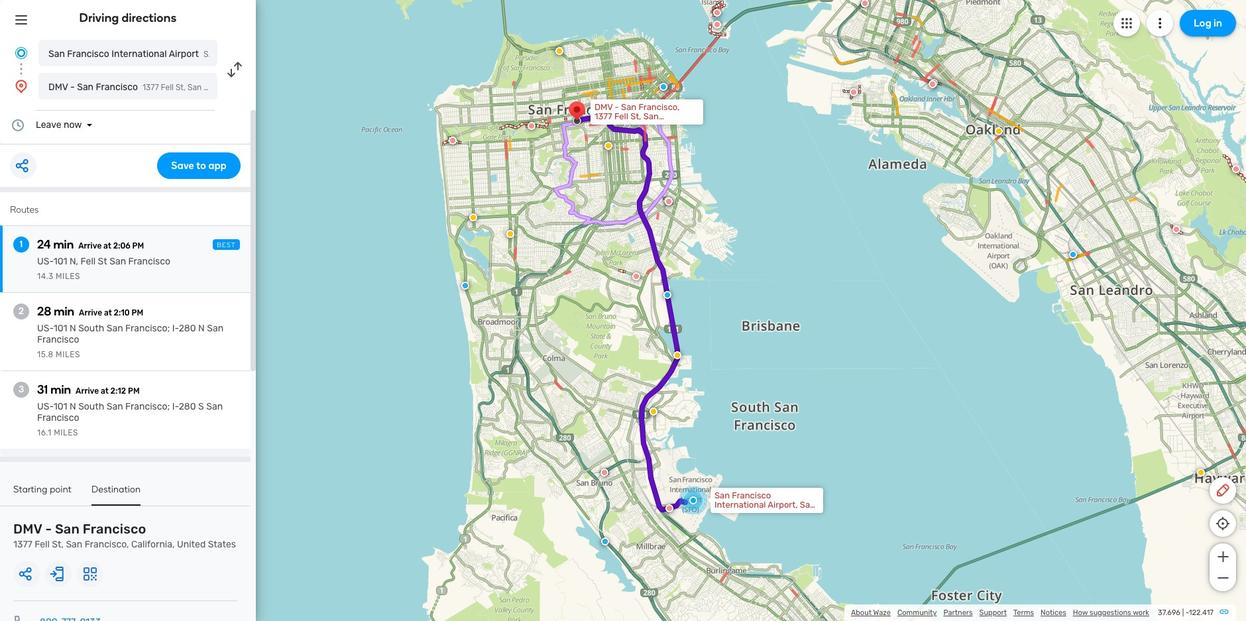 Task type: describe. For each thing, give the bounding box(es) containing it.
airport
[[169, 48, 199, 60]]

francisco up dmv - san francisco
[[67, 48, 109, 60]]

how
[[1073, 609, 1088, 617]]

notices link
[[1041, 609, 1067, 617]]

driving directions
[[79, 11, 177, 25]]

2:12
[[110, 387, 126, 396]]

current location image
[[13, 45, 29, 61]]

101 for 31
[[53, 401, 67, 412]]

arrive for 31 min
[[76, 387, 99, 396]]

28 min arrive at 2:10 pm
[[37, 304, 143, 319]]

37.696
[[1158, 609, 1181, 617]]

now
[[64, 119, 82, 131]]

24 min arrive at 2:06 pm
[[37, 237, 144, 252]]

san francisco international airport button
[[38, 40, 217, 66]]

280 for 31 min
[[179, 401, 196, 412]]

support
[[980, 609, 1007, 617]]

at for 28 min
[[104, 308, 112, 318]]

destination button
[[92, 484, 141, 506]]

community
[[898, 609, 937, 617]]

link image
[[1219, 607, 1230, 617]]

us-101 n south san francisco; i-280 s san francisco 16.1 miles
[[37, 401, 223, 438]]

24
[[37, 237, 51, 252]]

dmv for dmv - san francisco 1377 fell st, san francisco, california, united states
[[13, 521, 42, 537]]

suggestions
[[1090, 609, 1132, 617]]

st
[[98, 256, 107, 267]]

28
[[37, 304, 51, 319]]

1377
[[13, 539, 32, 550]]

francisco down san francisco international airport
[[96, 82, 138, 93]]

call image
[[13, 615, 29, 621]]

122.417
[[1189, 609, 1214, 617]]

arrive for 28 min
[[79, 308, 102, 318]]

about waze link
[[851, 609, 891, 617]]

us- for 28
[[37, 323, 54, 334]]

partners
[[944, 609, 973, 617]]

min for 24 min
[[53, 237, 74, 252]]

st,
[[52, 539, 64, 550]]

francisco, inside dmv - san francisco 1377 fell st, san francisco, california, united states
[[85, 539, 129, 550]]

fell inside us-101 n, fell st san francisco 14.3 miles
[[81, 256, 96, 267]]

san francisco international airport
[[48, 48, 199, 60]]

miles inside us-101 n, fell st san francisco 14.3 miles
[[56, 272, 80, 281]]

31 min arrive at 2:12 pm
[[37, 383, 140, 397]]

starting
[[13, 484, 47, 495]]

point
[[50, 484, 72, 495]]

francisco inside us-101 n south san francisco; i-280 n san francisco 15.8 miles
[[37, 334, 79, 345]]

international for airport,
[[715, 500, 766, 510]]

zoom out image
[[1215, 570, 1231, 586]]

at for 31 min
[[101, 387, 109, 396]]

leave
[[36, 119, 61, 131]]

min for 28 min
[[54, 304, 74, 319]]

starting point
[[13, 484, 72, 495]]

about waze community partners support terms notices how suggestions work
[[851, 609, 1150, 617]]

pm for 28 min
[[132, 308, 143, 318]]

california,
[[131, 539, 175, 550]]

best
[[217, 241, 236, 249]]

airport,
[[768, 500, 798, 510]]

2
[[19, 306, 24, 317]]

francisco inside us-101 n south san francisco; i-280 s san francisco 16.1 miles
[[37, 412, 79, 424]]

us-101 n, fell st san francisco 14.3 miles
[[37, 256, 170, 281]]

francisco inside san francisco international airport, san francisco, ca 94128, usa
[[732, 491, 771, 501]]

14.3
[[37, 272, 53, 281]]

south for 28 min
[[78, 323, 104, 334]]

international for airport
[[111, 48, 167, 60]]

francisco inside dmv - san francisco 1377 fell st, san francisco, california, united states
[[83, 521, 146, 537]]

us- for 24
[[37, 256, 54, 267]]

101 for 28
[[53, 323, 67, 334]]

i- for 31 min
[[172, 401, 179, 412]]

at for 24 min
[[103, 241, 111, 251]]

16.1
[[37, 428, 52, 438]]

san inside us-101 n, fell st san francisco 14.3 miles
[[110, 256, 126, 267]]

states
[[208, 539, 236, 550]]



Task type: locate. For each thing, give the bounding box(es) containing it.
fell left st,
[[35, 539, 50, 550]]

starting point button
[[13, 484, 72, 505]]

n,
[[70, 256, 78, 267]]

miles
[[56, 272, 80, 281], [56, 350, 80, 359], [54, 428, 78, 438]]

us- down '28'
[[37, 323, 54, 334]]

n inside us-101 n south san francisco; i-280 s san francisco 16.1 miles
[[70, 401, 76, 412]]

francisco; inside us-101 n south san francisco; i-280 s san francisco 16.1 miles
[[125, 401, 170, 412]]

us- up 14.3
[[37, 256, 54, 267]]

|
[[1183, 609, 1184, 617]]

arrive inside 28 min arrive at 2:10 pm
[[79, 308, 102, 318]]

united
[[177, 539, 206, 550]]

miles right 16.1
[[54, 428, 78, 438]]

fell right n,
[[81, 256, 96, 267]]

us- inside us-101 n south san francisco; i-280 n san francisco 15.8 miles
[[37, 323, 54, 334]]

police image
[[660, 83, 668, 91], [1069, 251, 1077, 259], [461, 282, 469, 290], [664, 291, 672, 299], [601, 538, 609, 546]]

francisco down destination button
[[83, 521, 146, 537]]

101
[[53, 256, 67, 267], [53, 323, 67, 334], [53, 401, 67, 412]]

1 vertical spatial min
[[54, 304, 74, 319]]

1 101 from the top
[[53, 256, 67, 267]]

at left 2:12
[[101, 387, 109, 396]]

usa
[[800, 509, 817, 519]]

101 left n,
[[53, 256, 67, 267]]

francisco inside us-101 n, fell st san francisco 14.3 miles
[[128, 256, 170, 267]]

leave now
[[36, 119, 82, 131]]

terms
[[1014, 609, 1034, 617]]

support link
[[980, 609, 1007, 617]]

pm right 2:12
[[128, 387, 140, 396]]

us- for 31
[[37, 401, 54, 412]]

0 horizontal spatial dmv
[[13, 521, 42, 537]]

0 horizontal spatial -
[[45, 521, 52, 537]]

miles right "15.8"
[[56, 350, 80, 359]]

i- inside us-101 n south san francisco; i-280 n san francisco 15.8 miles
[[172, 323, 179, 334]]

francisco; down 2:12
[[125, 401, 170, 412]]

1 vertical spatial international
[[715, 500, 766, 510]]

about
[[851, 609, 872, 617]]

us- down 31
[[37, 401, 54, 412]]

south inside us-101 n south san francisco; i-280 n san francisco 15.8 miles
[[78, 323, 104, 334]]

francisco, inside san francisco international airport, san francisco, ca 94128, usa
[[715, 509, 756, 519]]

arrive for 24 min
[[78, 241, 102, 251]]

arrive up st
[[78, 241, 102, 251]]

1 vertical spatial arrive
[[79, 308, 102, 318]]

37.696 | -122.417
[[1158, 609, 1214, 617]]

1 vertical spatial francisco;
[[125, 401, 170, 412]]

i- for 28 min
[[172, 323, 179, 334]]

us-101 n south san francisco; i-280 n san francisco 15.8 miles
[[37, 323, 224, 359]]

1 280 from the top
[[179, 323, 196, 334]]

1 south from the top
[[78, 323, 104, 334]]

0 vertical spatial francisco,
[[715, 509, 756, 519]]

at left 2:10
[[104, 308, 112, 318]]

francisco, left california,
[[85, 539, 129, 550]]

1 horizontal spatial dmv
[[48, 82, 68, 93]]

ca
[[758, 509, 769, 519]]

pm right 2:10
[[132, 308, 143, 318]]

2 101 from the top
[[53, 323, 67, 334]]

hazard image
[[995, 127, 1003, 135], [605, 142, 613, 150], [469, 213, 477, 221], [674, 351, 682, 359]]

dmv inside button
[[48, 82, 68, 93]]

0 horizontal spatial fell
[[35, 539, 50, 550]]

31
[[37, 383, 48, 397]]

miles for 28 min
[[56, 350, 80, 359]]

work
[[1133, 609, 1150, 617]]

miles inside us-101 n south san francisco; i-280 n san francisco 15.8 miles
[[56, 350, 80, 359]]

international
[[111, 48, 167, 60], [715, 500, 766, 510]]

road closed image
[[861, 0, 869, 7], [929, 80, 937, 88], [449, 137, 457, 145], [665, 198, 673, 206], [1173, 225, 1181, 233], [632, 272, 640, 280]]

3 us- from the top
[[37, 401, 54, 412]]

1 vertical spatial 280
[[179, 401, 196, 412]]

2 vertical spatial us-
[[37, 401, 54, 412]]

1 vertical spatial fell
[[35, 539, 50, 550]]

driving
[[79, 11, 119, 25]]

2 horizontal spatial -
[[1186, 609, 1189, 617]]

n
[[70, 323, 76, 334], [198, 323, 205, 334], [70, 401, 76, 412]]

us- inside us-101 n, fell st san francisco 14.3 miles
[[37, 256, 54, 267]]

arrive left 2:10
[[79, 308, 102, 318]]

- for dmv - san francisco 1377 fell st, san francisco, california, united states
[[45, 521, 52, 537]]

2:10
[[114, 308, 130, 318]]

- for dmv - san francisco
[[70, 82, 75, 93]]

arrive left 2:12
[[76, 387, 99, 396]]

miles for 31 min
[[54, 428, 78, 438]]

clock image
[[10, 117, 26, 133]]

1 vertical spatial miles
[[56, 350, 80, 359]]

1
[[20, 239, 23, 250]]

min right 24
[[53, 237, 74, 252]]

min for 31 min
[[51, 383, 71, 397]]

1 horizontal spatial -
[[70, 82, 75, 93]]

280 inside us-101 n south san francisco; i-280 s san francisco 16.1 miles
[[179, 401, 196, 412]]

international inside button
[[111, 48, 167, 60]]

0 vertical spatial miles
[[56, 272, 80, 281]]

1 horizontal spatial francisco,
[[715, 509, 756, 519]]

0 vertical spatial min
[[53, 237, 74, 252]]

pm right 2:06
[[132, 241, 144, 251]]

1 us- from the top
[[37, 256, 54, 267]]

2 280 from the top
[[179, 401, 196, 412]]

francisco; for 28 min
[[125, 323, 170, 334]]

s
[[198, 401, 204, 412]]

dmv - san francisco 1377 fell st, san francisco, california, united states
[[13, 521, 236, 550]]

francisco; for 31 min
[[125, 401, 170, 412]]

waze
[[874, 609, 891, 617]]

280 inside us-101 n south san francisco; i-280 n san francisco 15.8 miles
[[179, 323, 196, 334]]

min right 31
[[51, 383, 71, 397]]

2 south from the top
[[78, 401, 104, 412]]

min right '28'
[[54, 304, 74, 319]]

- down the starting point button
[[45, 521, 52, 537]]

south down 28 min arrive at 2:10 pm
[[78, 323, 104, 334]]

fell
[[81, 256, 96, 267], [35, 539, 50, 550]]

2 vertical spatial pm
[[128, 387, 140, 396]]

2 i- from the top
[[172, 401, 179, 412]]

at inside 24 min arrive at 2:06 pm
[[103, 241, 111, 251]]

0 vertical spatial south
[[78, 323, 104, 334]]

101 down 31 min arrive at 2:12 pm
[[53, 401, 67, 412]]

i- inside us-101 n south san francisco; i-280 s san francisco 16.1 miles
[[172, 401, 179, 412]]

2 vertical spatial 101
[[53, 401, 67, 412]]

280
[[179, 323, 196, 334], [179, 401, 196, 412]]

fell inside dmv - san francisco 1377 fell st, san francisco, california, united states
[[35, 539, 50, 550]]

1 vertical spatial -
[[45, 521, 52, 537]]

n for 28 min
[[70, 323, 76, 334]]

miles down n,
[[56, 272, 80, 281]]

1 horizontal spatial fell
[[81, 256, 96, 267]]

francisco,
[[715, 509, 756, 519], [85, 539, 129, 550]]

directions
[[122, 11, 177, 25]]

280 for 28 min
[[179, 323, 196, 334]]

- inside dmv - san francisco 1377 fell st, san francisco, california, united states
[[45, 521, 52, 537]]

1 horizontal spatial international
[[715, 500, 766, 510]]

0 horizontal spatial international
[[111, 48, 167, 60]]

francisco up the ca
[[732, 491, 771, 501]]

arrive inside 31 min arrive at 2:12 pm
[[76, 387, 99, 396]]

francisco;
[[125, 323, 170, 334], [125, 401, 170, 412]]

1 vertical spatial 101
[[53, 323, 67, 334]]

3 101 from the top
[[53, 401, 67, 412]]

international left the "airport,"
[[715, 500, 766, 510]]

- up "now"
[[70, 82, 75, 93]]

pencil image
[[1215, 483, 1231, 499]]

destination
[[92, 484, 141, 495]]

dmv up 1377 at the bottom left of page
[[13, 521, 42, 537]]

- right | at the bottom right of page
[[1186, 609, 1189, 617]]

international inside san francisco international airport, san francisco, ca 94128, usa
[[715, 500, 766, 510]]

arrive
[[78, 241, 102, 251], [79, 308, 102, 318], [76, 387, 99, 396]]

1 i- from the top
[[172, 323, 179, 334]]

at left 2:06
[[103, 241, 111, 251]]

dmv - san francisco button
[[38, 73, 217, 99]]

2 francisco; from the top
[[125, 401, 170, 412]]

terms link
[[1014, 609, 1034, 617]]

how suggestions work link
[[1073, 609, 1150, 617]]

1 vertical spatial i-
[[172, 401, 179, 412]]

1 vertical spatial at
[[104, 308, 112, 318]]

international up dmv - san francisco button
[[111, 48, 167, 60]]

francisco down 2:06
[[128, 256, 170, 267]]

dmv for dmv - san francisco
[[48, 82, 68, 93]]

dmv
[[48, 82, 68, 93], [13, 521, 42, 537]]

zoom in image
[[1215, 549, 1231, 565]]

101 inside us-101 n, fell st san francisco 14.3 miles
[[53, 256, 67, 267]]

min
[[53, 237, 74, 252], [54, 304, 74, 319], [51, 383, 71, 397]]

-
[[70, 82, 75, 93], [45, 521, 52, 537], [1186, 609, 1189, 617]]

0 vertical spatial 101
[[53, 256, 67, 267]]

at inside 28 min arrive at 2:10 pm
[[104, 308, 112, 318]]

partners link
[[944, 609, 973, 617]]

community link
[[898, 609, 937, 617]]

south inside us-101 n south san francisco; i-280 s san francisco 16.1 miles
[[78, 401, 104, 412]]

n for 31 min
[[70, 401, 76, 412]]

0 vertical spatial arrive
[[78, 241, 102, 251]]

us- inside us-101 n south san francisco; i-280 s san francisco 16.1 miles
[[37, 401, 54, 412]]

- inside button
[[70, 82, 75, 93]]

1 vertical spatial south
[[78, 401, 104, 412]]

francisco; inside us-101 n south san francisco; i-280 n san francisco 15.8 miles
[[125, 323, 170, 334]]

0 vertical spatial 280
[[179, 323, 196, 334]]

us-
[[37, 256, 54, 267], [37, 323, 54, 334], [37, 401, 54, 412]]

arrive inside 24 min arrive at 2:06 pm
[[78, 241, 102, 251]]

0 vertical spatial dmv
[[48, 82, 68, 93]]

101 up "15.8"
[[53, 323, 67, 334]]

0 vertical spatial pm
[[132, 241, 144, 251]]

road closed image
[[713, 9, 721, 17], [713, 21, 721, 29], [930, 79, 938, 87], [850, 88, 858, 96], [528, 122, 536, 130], [1232, 165, 1240, 173], [664, 197, 672, 205], [601, 469, 609, 477], [666, 505, 674, 512]]

101 inside us-101 n south san francisco; i-280 n san francisco 15.8 miles
[[53, 323, 67, 334]]

0 vertical spatial francisco;
[[125, 323, 170, 334]]

3
[[18, 384, 24, 395]]

2 vertical spatial -
[[1186, 609, 1189, 617]]

at inside 31 min arrive at 2:12 pm
[[101, 387, 109, 396]]

pm for 24 min
[[132, 241, 144, 251]]

pm inside 24 min arrive at 2:06 pm
[[132, 241, 144, 251]]

pm
[[132, 241, 144, 251], [132, 308, 143, 318], [128, 387, 140, 396]]

francisco
[[67, 48, 109, 60], [96, 82, 138, 93], [128, 256, 170, 267], [37, 334, 79, 345], [37, 412, 79, 424], [732, 491, 771, 501], [83, 521, 146, 537]]

0 vertical spatial fell
[[81, 256, 96, 267]]

notices
[[1041, 609, 1067, 617]]

pm inside 28 min arrive at 2:10 pm
[[132, 308, 143, 318]]

2 us- from the top
[[37, 323, 54, 334]]

2 vertical spatial min
[[51, 383, 71, 397]]

2:06
[[113, 241, 131, 251]]

i-
[[172, 323, 179, 334], [172, 401, 179, 412]]

101 for 24
[[53, 256, 67, 267]]

1 vertical spatial dmv
[[13, 521, 42, 537]]

hazard image
[[556, 47, 564, 55], [507, 230, 514, 238], [650, 408, 658, 416], [1197, 469, 1205, 477]]

at
[[103, 241, 111, 251], [104, 308, 112, 318], [101, 387, 109, 396]]

routes
[[10, 204, 39, 215]]

1 francisco; from the top
[[125, 323, 170, 334]]

2 vertical spatial miles
[[54, 428, 78, 438]]

san
[[48, 48, 65, 60], [77, 82, 94, 93], [110, 256, 126, 267], [107, 323, 123, 334], [207, 323, 224, 334], [107, 401, 123, 412], [206, 401, 223, 412], [715, 491, 730, 501], [800, 500, 815, 510], [55, 521, 80, 537], [66, 539, 82, 550]]

15.8
[[37, 350, 54, 359]]

0 vertical spatial international
[[111, 48, 167, 60]]

0 vertical spatial at
[[103, 241, 111, 251]]

0 vertical spatial us-
[[37, 256, 54, 267]]

san francisco international airport, san francisco, ca 94128, usa
[[715, 491, 817, 519]]

1 vertical spatial pm
[[132, 308, 143, 318]]

0 vertical spatial i-
[[172, 323, 179, 334]]

pm inside 31 min arrive at 2:12 pm
[[128, 387, 140, 396]]

francisco; down 2:10
[[125, 323, 170, 334]]

1 vertical spatial francisco,
[[85, 539, 129, 550]]

francisco, left the ca
[[715, 509, 756, 519]]

101 inside us-101 n south san francisco; i-280 s san francisco 16.1 miles
[[53, 401, 67, 412]]

francisco up "15.8"
[[37, 334, 79, 345]]

location image
[[13, 78, 29, 94]]

2 vertical spatial arrive
[[76, 387, 99, 396]]

south down 31 min arrive at 2:12 pm
[[78, 401, 104, 412]]

francisco up 16.1
[[37, 412, 79, 424]]

pm for 31 min
[[128, 387, 140, 396]]

miles inside us-101 n south san francisco; i-280 s san francisco 16.1 miles
[[54, 428, 78, 438]]

94128,
[[771, 509, 798, 519]]

south for 31 min
[[78, 401, 104, 412]]

0 vertical spatial -
[[70, 82, 75, 93]]

1 vertical spatial us-
[[37, 323, 54, 334]]

dmv right location image at the top left
[[48, 82, 68, 93]]

south
[[78, 323, 104, 334], [78, 401, 104, 412]]

dmv inside dmv - san francisco 1377 fell st, san francisco, california, united states
[[13, 521, 42, 537]]

2 vertical spatial at
[[101, 387, 109, 396]]

0 horizontal spatial francisco,
[[85, 539, 129, 550]]

dmv - san francisco
[[48, 82, 138, 93]]



Task type: vqa. For each thing, say whether or not it's contained in the screenshot.
'7:15 PM' option
no



